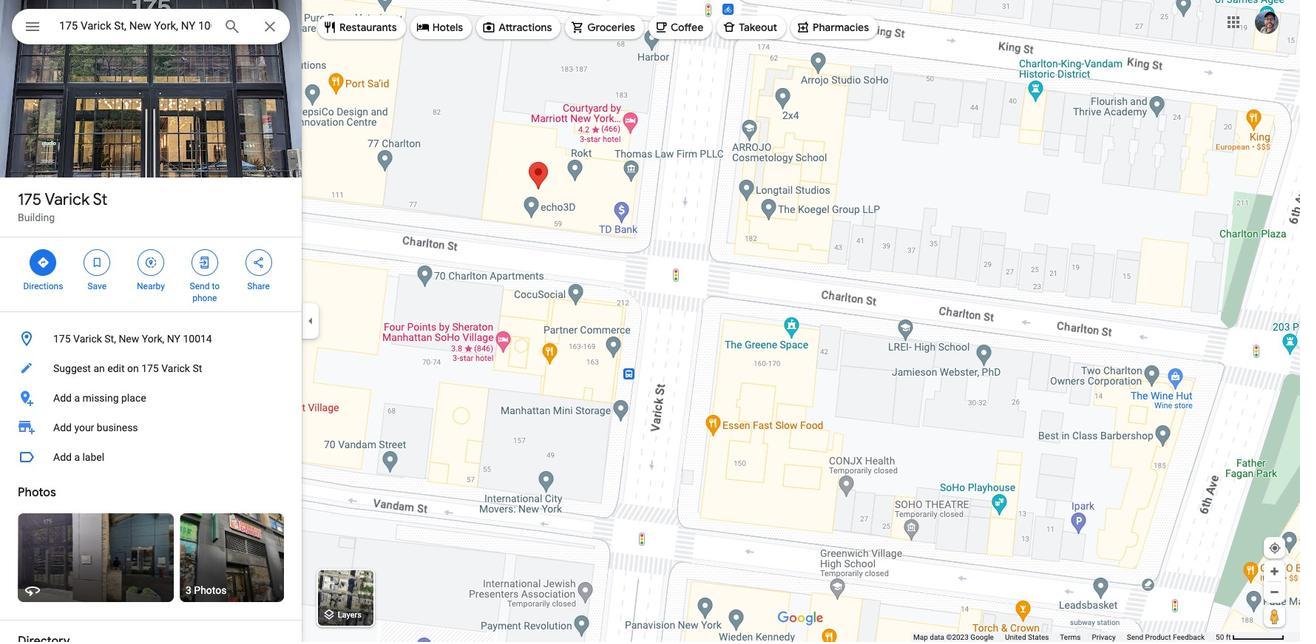 Task type: vqa. For each thing, say whether or not it's contained in the screenshot.
"50"
yes



Task type: locate. For each thing, give the bounding box(es) containing it.
nearby
[[137, 281, 165, 291]]

add left label
[[53, 451, 72, 463]]

0 horizontal spatial 175
[[18, 189, 42, 210]]

175 inside 175 varick st building
[[18, 189, 42, 210]]

50 ft button
[[1216, 633, 1285, 641]]

0 horizontal spatial send
[[190, 281, 210, 291]]

2 vertical spatial varick
[[161, 363, 190, 374]]

send inside send to phone
[[190, 281, 210, 291]]

st up ''
[[93, 189, 108, 210]]

a left 'missing'
[[74, 392, 80, 404]]

a
[[74, 392, 80, 404], [74, 451, 80, 463]]

add
[[53, 392, 72, 404], [53, 422, 72, 434], [53, 451, 72, 463]]

footer
[[914, 633, 1216, 642]]

1 vertical spatial send
[[1127, 633, 1144, 641]]

zoom in image
[[1270, 566, 1281, 577]]

business
[[97, 422, 138, 434]]

add a label
[[53, 451, 104, 463]]

0 vertical spatial add
[[53, 392, 72, 404]]

3 photos
[[186, 584, 227, 596]]

2 vertical spatial add
[[53, 451, 72, 463]]

None field
[[59, 17, 212, 35]]

place
[[121, 392, 146, 404]]

50 ft
[[1216, 633, 1231, 641]]

0 horizontal spatial st
[[93, 189, 108, 210]]

send for send to phone
[[190, 281, 210, 291]]

varick
[[45, 189, 90, 210], [73, 333, 102, 345], [161, 363, 190, 374]]

photos
[[18, 485, 56, 500], [194, 584, 227, 596]]

0 vertical spatial varick
[[45, 189, 90, 210]]

a inside button
[[74, 451, 80, 463]]


[[24, 16, 41, 37]]

add for add a missing place
[[53, 392, 72, 404]]

show your location image
[[1269, 542, 1282, 555]]

a for missing
[[74, 392, 80, 404]]

add for add a label
[[53, 451, 72, 463]]

send left product
[[1127, 633, 1144, 641]]

175 for st
[[18, 189, 42, 210]]

2 vertical spatial 175
[[141, 363, 159, 374]]

ft
[[1226, 633, 1231, 641]]

1 vertical spatial a
[[74, 451, 80, 463]]

175 right on
[[141, 363, 159, 374]]

google
[[971, 633, 994, 641]]

175 up suggest
[[53, 333, 71, 345]]

st inside 175 varick st building
[[93, 189, 108, 210]]

add your business link
[[0, 413, 302, 442]]

0 vertical spatial photos
[[18, 485, 56, 500]]

0 vertical spatial 175
[[18, 189, 42, 210]]

add down suggest
[[53, 392, 72, 404]]

collapse side panel image
[[303, 313, 319, 329]]

st
[[93, 189, 108, 210], [193, 363, 202, 374]]

1 vertical spatial varick
[[73, 333, 102, 345]]

photos down add a label
[[18, 485, 56, 500]]

1 horizontal spatial 175
[[53, 333, 71, 345]]

actions for 175 varick st region
[[0, 237, 302, 311]]

united
[[1005, 633, 1027, 641]]

footer containing map data ©2023 google
[[914, 633, 1216, 642]]

restaurants
[[340, 21, 397, 34]]

add inside button
[[53, 392, 72, 404]]

1 horizontal spatial st
[[193, 363, 202, 374]]

2 add from the top
[[53, 422, 72, 434]]

send up phone on the top
[[190, 281, 210, 291]]

3 photos button
[[180, 513, 284, 602]]

0 vertical spatial send
[[190, 281, 210, 291]]

175 varick st, new york, ny 10014 button
[[0, 324, 302, 354]]

product
[[1146, 633, 1172, 641]]

none field inside the 175 varick st, new york, ny 10014 field
[[59, 17, 212, 35]]

a inside button
[[74, 392, 80, 404]]

0 vertical spatial a
[[74, 392, 80, 404]]

send for send product feedback
[[1127, 633, 1144, 641]]

3 add from the top
[[53, 451, 72, 463]]

add for add your business
[[53, 422, 72, 434]]

1 vertical spatial 175
[[53, 333, 71, 345]]

ny
[[167, 333, 180, 345]]

1 a from the top
[[74, 392, 80, 404]]

175 varick st, new york, ny 10014
[[53, 333, 212, 345]]

new
[[119, 333, 139, 345]]

photos inside button
[[194, 584, 227, 596]]

varick up building
[[45, 189, 90, 210]]

1 vertical spatial st
[[193, 363, 202, 374]]

united states
[[1005, 633, 1049, 641]]

1 vertical spatial photos
[[194, 584, 227, 596]]

add left your
[[53, 422, 72, 434]]


[[198, 255, 211, 271]]

label
[[82, 451, 104, 463]]

175
[[18, 189, 42, 210], [53, 333, 71, 345], [141, 363, 159, 374]]

varick left st,
[[73, 333, 102, 345]]

on
[[127, 363, 139, 374]]

united states button
[[1005, 633, 1049, 642]]

2 a from the top
[[74, 451, 80, 463]]

1 horizontal spatial send
[[1127, 633, 1144, 641]]

0 vertical spatial st
[[93, 189, 108, 210]]

share
[[247, 281, 270, 291]]

175 up building
[[18, 189, 42, 210]]

st down 10014
[[193, 363, 202, 374]]

send product feedback button
[[1127, 633, 1205, 642]]

varick down ny
[[161, 363, 190, 374]]

add inside button
[[53, 451, 72, 463]]

1 horizontal spatial photos
[[194, 584, 227, 596]]

a left label
[[74, 451, 80, 463]]

send inside "send product feedback" button
[[1127, 633, 1144, 641]]

send
[[190, 281, 210, 291], [1127, 633, 1144, 641]]

add a label button
[[0, 442, 302, 472]]

groceries button
[[565, 10, 644, 45]]

photos right 3
[[194, 584, 227, 596]]

1 vertical spatial add
[[53, 422, 72, 434]]

feedback
[[1173, 633, 1205, 641]]

varick inside 175 varick st building
[[45, 189, 90, 210]]

restaurants button
[[317, 10, 406, 45]]

10014
[[183, 333, 212, 345]]

1 add from the top
[[53, 392, 72, 404]]



Task type: describe. For each thing, give the bounding box(es) containing it.
 search field
[[12, 9, 290, 47]]

your
[[74, 422, 94, 434]]

map
[[914, 633, 928, 641]]

missing
[[82, 392, 119, 404]]

pharmacies
[[813, 21, 869, 34]]

pharmacies button
[[791, 10, 878, 45]]

add your business
[[53, 422, 138, 434]]

0 horizontal spatial photos
[[18, 485, 56, 500]]

directions
[[23, 281, 63, 291]]

to
[[212, 281, 220, 291]]

save
[[88, 281, 107, 291]]

175 Varick St, New York, NY 10014 field
[[12, 9, 290, 44]]

 button
[[12, 9, 53, 47]]

varick for st,
[[73, 333, 102, 345]]

york,
[[142, 333, 164, 345]]

175 for st,
[[53, 333, 71, 345]]

50
[[1216, 633, 1225, 641]]

hotels button
[[410, 10, 472, 45]]

hotels
[[433, 21, 463, 34]]


[[37, 255, 50, 271]]


[[252, 255, 265, 271]]

3
[[186, 584, 192, 596]]

©2023
[[947, 633, 969, 641]]

terms
[[1060, 633, 1081, 641]]

suggest an edit on 175 varick st button
[[0, 354, 302, 383]]

data
[[930, 633, 945, 641]]

map data ©2023 google
[[914, 633, 994, 641]]

google account: cj baylor  
(christian.baylor@adept.ai) image
[[1256, 10, 1279, 34]]

privacy
[[1092, 633, 1116, 641]]

175 varick st main content
[[0, 0, 302, 642]]

footer inside google maps element
[[914, 633, 1216, 642]]

attractions button
[[477, 10, 561, 45]]

takeout
[[739, 21, 778, 34]]

send product feedback
[[1127, 633, 1205, 641]]


[[144, 255, 158, 271]]

phone
[[193, 293, 217, 303]]

coffee
[[671, 21, 704, 34]]

a for label
[[74, 451, 80, 463]]

groceries
[[588, 21, 635, 34]]


[[90, 255, 104, 271]]

edit
[[107, 363, 125, 374]]

attractions
[[499, 21, 552, 34]]

suggest
[[53, 363, 91, 374]]

add a missing place button
[[0, 383, 302, 413]]

add a missing place
[[53, 392, 146, 404]]

2 horizontal spatial 175
[[141, 363, 159, 374]]

send to phone
[[190, 281, 220, 303]]

layers
[[338, 611, 362, 620]]

175 varick st building
[[18, 189, 108, 223]]

building
[[18, 212, 55, 223]]

coffee button
[[649, 10, 713, 45]]

privacy button
[[1092, 633, 1116, 642]]

varick for st
[[45, 189, 90, 210]]

states
[[1028, 633, 1049, 641]]

google maps element
[[0, 0, 1301, 642]]

suggest an edit on 175 varick st
[[53, 363, 202, 374]]

st inside button
[[193, 363, 202, 374]]

terms button
[[1060, 633, 1081, 642]]

an
[[94, 363, 105, 374]]

st,
[[105, 333, 116, 345]]

zoom out image
[[1270, 587, 1281, 598]]

show street view coverage image
[[1264, 605, 1286, 627]]

takeout button
[[717, 10, 787, 45]]



